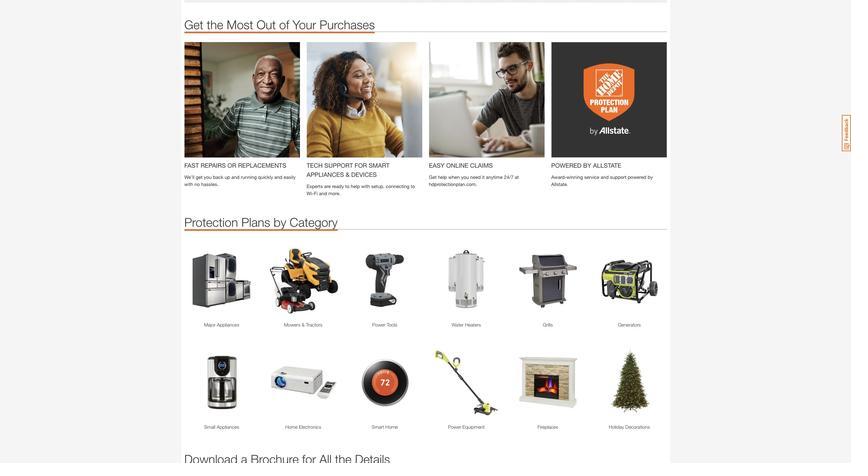 Task type: vqa. For each thing, say whether or not it's contained in the screenshot.


Task type: describe. For each thing, give the bounding box(es) containing it.
powered
[[628, 174, 647, 180]]

by inside award-winning service and support powered by allstate.
[[648, 174, 653, 180]]

24/7
[[504, 174, 514, 180]]

repairs
[[201, 162, 226, 169]]

allstate
[[593, 162, 622, 169]]

 image for home electronics
[[266, 346, 341, 420]]

smart
[[369, 162, 390, 169]]

easy online claims
[[429, 162, 493, 169]]

grills link
[[511, 321, 585, 329]]

easily
[[284, 174, 296, 180]]

power for power tools
[[372, 322, 386, 328]]

of
[[279, 17, 289, 32]]

are
[[324, 183, 331, 189]]

easy online claims image
[[429, 42, 545, 158]]

replacements
[[238, 162, 286, 169]]

anytime
[[486, 174, 503, 180]]

devices
[[351, 171, 377, 178]]

plans
[[242, 215, 270, 230]]

support
[[610, 174, 627, 180]]

fireplaces
[[538, 424, 558, 430]]

you inside get help when you need it anytime 24/7 at hdprotectionplan.com.
[[461, 174, 469, 180]]

smart home
[[372, 424, 398, 430]]

by
[[583, 162, 592, 169]]

 image for smart home
[[348, 346, 422, 420]]

experts are ready to help with setup, connecting to wi-fi and more.
[[307, 183, 415, 196]]

water
[[452, 322, 464, 328]]

 image for power equipment
[[429, 346, 504, 420]]

help inside get help when you need it anytime 24/7 at hdprotectionplan.com.
[[438, 174, 447, 180]]

quickly
[[258, 174, 273, 180]]

1 vertical spatial by
[[274, 215, 286, 230]]

 image for major appliances
[[184, 243, 259, 318]]

powered
[[551, 162, 582, 169]]

at
[[515, 174, 519, 180]]

with inside we'll get you back up and running quickly and easily with no hassles.
[[184, 181, 193, 187]]

electronics
[[299, 424, 321, 430]]

powered by allstate
[[551, 162, 622, 169]]

with inside experts are ready to help with setup, connecting to wi-fi and more.
[[361, 183, 370, 189]]

home electronics
[[285, 424, 321, 430]]

2 to from the left
[[411, 183, 415, 189]]

winning
[[567, 174, 583, 180]]

more.
[[329, 191, 341, 196]]

tools
[[387, 322, 397, 328]]

heaters
[[465, 322, 481, 328]]

claims
[[470, 162, 493, 169]]

hassles.
[[201, 181, 218, 187]]

major appliances
[[204, 322, 239, 328]]

power equipment
[[448, 424, 485, 430]]

 image for holiday decorations
[[592, 346, 667, 420]]

generators
[[618, 322, 641, 328]]

setup,
[[371, 183, 385, 189]]

tractors
[[306, 322, 323, 328]]

power for power equipment
[[448, 424, 461, 430]]

running
[[241, 174, 257, 180]]

2 home from the left
[[386, 424, 398, 430]]

and left easily
[[274, 174, 282, 180]]

appliances for small appliances
[[217, 424, 239, 430]]

we'll
[[184, 174, 195, 180]]

category
[[290, 215, 338, 230]]

get help when you need it anytime 24/7 at hdprotectionplan.com.
[[429, 174, 519, 187]]

fast repairs or replacements
[[184, 162, 286, 169]]

power tools link
[[348, 321, 422, 329]]

holiday
[[609, 424, 624, 430]]

holiday decorations link
[[592, 424, 667, 431]]

 image for small appliances
[[184, 346, 259, 420]]

need
[[470, 174, 481, 180]]

online
[[446, 162, 469, 169]]

fast repairs or replacements image
[[184, 42, 300, 158]]

for
[[355, 162, 367, 169]]

get the most out of your purchases
[[184, 17, 375, 32]]

protection
[[184, 215, 238, 230]]

connecting
[[386, 183, 410, 189]]

 image for power tools
[[348, 243, 422, 318]]

small appliances
[[204, 424, 239, 430]]

get for get help when you need it anytime 24/7 at hdprotectionplan.com.
[[429, 174, 437, 180]]

 image for mowers & tractors
[[266, 243, 341, 318]]

when
[[448, 174, 460, 180]]

most
[[227, 17, 253, 32]]

the
[[207, 17, 223, 32]]

& inside "link"
[[302, 322, 305, 328]]

award-
[[551, 174, 567, 180]]

 image for generators
[[592, 243, 667, 318]]



Task type: locate. For each thing, give the bounding box(es) containing it.
service
[[584, 174, 600, 180]]

with down devices
[[361, 183, 370, 189]]

 image for fireplaces
[[511, 346, 585, 420]]

1 home from the left
[[285, 424, 298, 430]]

& right mowers on the left of page
[[302, 322, 305, 328]]

award-winning service and support powered by allstate.
[[551, 174, 653, 187]]

 image
[[184, 243, 259, 318], [266, 243, 341, 318], [348, 243, 422, 318], [429, 243, 504, 318], [511, 243, 585, 318], [592, 243, 667, 318], [184, 346, 259, 420], [266, 346, 341, 420], [348, 346, 422, 420], [429, 346, 504, 420], [511, 346, 585, 420], [592, 346, 667, 420]]

tech
[[307, 162, 323, 169]]

power tools
[[372, 322, 397, 328]]

home right smart
[[386, 424, 398, 430]]

and right up
[[232, 174, 240, 180]]

1 horizontal spatial home
[[386, 424, 398, 430]]

0 vertical spatial power
[[372, 322, 386, 328]]

0 horizontal spatial power
[[372, 322, 386, 328]]

1 horizontal spatial power
[[448, 424, 461, 430]]

by right powered
[[648, 174, 653, 180]]

to right connecting
[[411, 183, 415, 189]]

get
[[196, 174, 203, 180]]

powered by allstate image
[[551, 42, 667, 158]]

hdprotectionplan.com.
[[429, 181, 477, 187]]

ready
[[332, 183, 344, 189]]

purchases
[[320, 17, 375, 32]]

0 vertical spatial get
[[184, 17, 203, 32]]

it
[[482, 174, 485, 180]]

by
[[648, 174, 653, 180], [274, 215, 286, 230]]

home electronics link
[[266, 424, 341, 431]]

wi-
[[307, 191, 314, 196]]

your
[[293, 17, 316, 32]]

you
[[204, 174, 212, 180], [461, 174, 469, 180]]

smart home link
[[348, 424, 422, 431]]

power
[[372, 322, 386, 328], [448, 424, 461, 430]]

feedback link image
[[842, 115, 851, 152]]

0 vertical spatial by
[[648, 174, 653, 180]]

1 horizontal spatial to
[[411, 183, 415, 189]]

0 horizontal spatial get
[[184, 17, 203, 32]]

and right fi
[[319, 191, 327, 196]]

appliances for major appliances
[[217, 322, 239, 328]]

protection plans by category
[[184, 215, 338, 230]]

1 to from the left
[[345, 183, 350, 189]]

you inside we'll get you back up and running quickly and easily with no hassles.
[[204, 174, 212, 180]]

no
[[195, 181, 200, 187]]

support
[[325, 162, 353, 169]]

0 vertical spatial &
[[346, 171, 350, 178]]

holiday decorations
[[609, 424, 650, 430]]

0 vertical spatial help
[[438, 174, 447, 180]]

appliances
[[307, 171, 344, 178]]

mowers & tractors link
[[266, 321, 341, 329]]

with
[[184, 181, 193, 187], [361, 183, 370, 189]]

power left tools
[[372, 322, 386, 328]]

home
[[285, 424, 298, 430], [386, 424, 398, 430]]

or
[[228, 162, 236, 169]]

we'll get you back up and running quickly and easily with no hassles.
[[184, 174, 296, 187]]

2 you from the left
[[461, 174, 469, 180]]

0 horizontal spatial help
[[351, 183, 360, 189]]

0 horizontal spatial with
[[184, 181, 193, 187]]

water heaters link
[[429, 321, 504, 329]]

get for get the most out of your purchases
[[184, 17, 203, 32]]

1 vertical spatial appliances
[[217, 424, 239, 430]]

allstate.
[[551, 181, 568, 187]]

decorations
[[626, 424, 650, 430]]

to
[[345, 183, 350, 189], [411, 183, 415, 189]]

appliances
[[217, 322, 239, 328], [217, 424, 239, 430]]

1 vertical spatial help
[[351, 183, 360, 189]]

1 vertical spatial &
[[302, 322, 305, 328]]

appliances right small
[[217, 424, 239, 430]]

0 horizontal spatial &
[[302, 322, 305, 328]]

to right ready
[[345, 183, 350, 189]]

small appliances link
[[184, 424, 259, 431]]

0 vertical spatial appliances
[[217, 322, 239, 328]]

1 horizontal spatial help
[[438, 174, 447, 180]]

0 horizontal spatial by
[[274, 215, 286, 230]]

tech support for smart appliances & devices
[[307, 162, 390, 178]]

home left electronics in the left of the page
[[285, 424, 298, 430]]

0 horizontal spatial home
[[285, 424, 298, 430]]

smart
[[372, 424, 384, 430]]

up
[[225, 174, 230, 180]]

power equipment link
[[429, 424, 504, 431]]

1 you from the left
[[204, 174, 212, 180]]

get left the
[[184, 17, 203, 32]]

out
[[257, 17, 276, 32]]

1 horizontal spatial with
[[361, 183, 370, 189]]

0 horizontal spatial you
[[204, 174, 212, 180]]

get
[[184, 17, 203, 32], [429, 174, 437, 180]]

experts
[[307, 183, 323, 189]]

easy
[[429, 162, 445, 169]]

fast
[[184, 162, 199, 169]]

you left need
[[461, 174, 469, 180]]

1 vertical spatial power
[[448, 424, 461, 430]]

 image for water heaters
[[429, 243, 504, 318]]

tech support for smart appliances & devices image
[[307, 42, 422, 158]]

back
[[213, 174, 223, 180]]

protect your purchases with our individual protection plans image
[[184, 0, 667, 3]]

mowers
[[284, 322, 301, 328]]

grills
[[543, 322, 553, 328]]

1 horizontal spatial by
[[648, 174, 653, 180]]

fireplaces link
[[511, 424, 585, 431]]

get down easy
[[429, 174, 437, 180]]

and inside experts are ready to help with setup, connecting to wi-fi and more.
[[319, 191, 327, 196]]

& inside tech support for smart appliances & devices
[[346, 171, 350, 178]]

you up hassles.
[[204, 174, 212, 180]]

and down allstate
[[601, 174, 609, 180]]

major appliances link
[[184, 321, 259, 329]]

water heaters
[[452, 322, 481, 328]]

generators link
[[592, 321, 667, 329]]

mowers & tractors
[[284, 322, 323, 328]]

1 vertical spatial get
[[429, 174, 437, 180]]

1 horizontal spatial you
[[461, 174, 469, 180]]

fi
[[314, 191, 318, 196]]

major
[[204, 322, 216, 328]]

0 horizontal spatial to
[[345, 183, 350, 189]]

power left 'equipment'
[[448, 424, 461, 430]]

1 horizontal spatial &
[[346, 171, 350, 178]]

help down devices
[[351, 183, 360, 189]]

equipment
[[463, 424, 485, 430]]

help inside experts are ready to help with setup, connecting to wi-fi and more.
[[351, 183, 360, 189]]

&
[[346, 171, 350, 178], [302, 322, 305, 328]]

 image for grills
[[511, 243, 585, 318]]

small
[[204, 424, 215, 430]]

get inside get help when you need it anytime 24/7 at hdprotectionplan.com.
[[429, 174, 437, 180]]

& down support
[[346, 171, 350, 178]]

by right plans
[[274, 215, 286, 230]]

1 horizontal spatial get
[[429, 174, 437, 180]]

with down 'we'll'
[[184, 181, 193, 187]]

and inside award-winning service and support powered by allstate.
[[601, 174, 609, 180]]

appliances right major
[[217, 322, 239, 328]]

help left 'when'
[[438, 174, 447, 180]]



